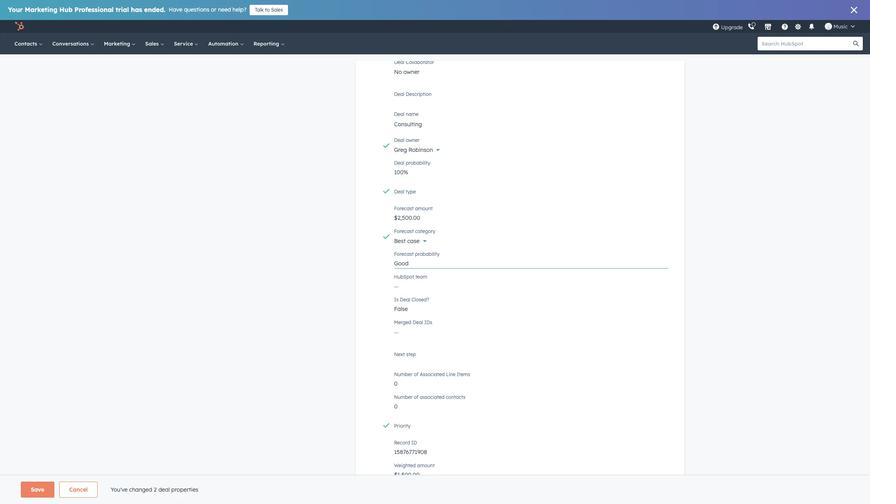 Task type: locate. For each thing, give the bounding box(es) containing it.
hubspot
[[394, 274, 414, 280]]

amount right the weighted
[[417, 463, 435, 469]]

marketing
[[25, 6, 58, 14], [104, 40, 132, 47]]

music
[[834, 23, 849, 30]]

- up "is" at the bottom left of the page
[[394, 284, 397, 291]]

1 vertical spatial owner
[[406, 137, 420, 143]]

Number of associated contacts text field
[[394, 400, 669, 413]]

automation
[[208, 40, 240, 47]]

1 horizontal spatial marketing
[[104, 40, 132, 47]]

associated
[[420, 395, 445, 401]]

case
[[408, 238, 420, 245]]

1 forecast from the top
[[394, 206, 414, 212]]

marketing left hub
[[25, 6, 58, 14]]

owner
[[404, 69, 420, 76], [406, 137, 420, 143]]

settings image
[[795, 23, 803, 31]]

sales
[[271, 7, 283, 13], [145, 40, 160, 47]]

cancel button
[[59, 483, 98, 499]]

1 vertical spatial sales
[[145, 40, 160, 47]]

help button
[[779, 20, 792, 33]]

forecast down deal type
[[394, 206, 414, 212]]

1 vertical spatial number
[[394, 395, 413, 401]]

best
[[394, 238, 406, 245]]

deal right "is" at the bottom left of the page
[[400, 297, 411, 303]]

deal description
[[394, 91, 432, 97]]

probability down case
[[416, 252, 440, 258]]

owner up the greg robinson
[[406, 137, 420, 143]]

forecast
[[394, 206, 414, 212], [394, 229, 414, 235], [394, 252, 414, 258]]

close image
[[852, 7, 858, 13]]

hub
[[59, 6, 73, 14]]

greg robinson
[[394, 147, 433, 154]]

2 of from the top
[[414, 395, 419, 401]]

2 forecast from the top
[[394, 229, 414, 235]]

collaborator
[[406, 59, 434, 65]]

help?
[[233, 6, 247, 13]]

number
[[394, 372, 413, 378], [394, 395, 413, 401]]

number of associated line items
[[394, 372, 471, 378]]

associated
[[420, 372, 445, 378]]

contacts
[[446, 395, 466, 401]]

questions
[[184, 6, 210, 13]]

best case button
[[394, 234, 669, 247]]

forecast for forecast amount
[[394, 206, 414, 212]]

0 horizontal spatial marketing
[[25, 6, 58, 14]]

amount down type on the top left of page
[[416, 206, 433, 212]]

id
[[412, 441, 417, 447]]

deal collaborator no owner
[[394, 59, 434, 76]]

Deal name text field
[[394, 116, 669, 132]]

- down hubspot
[[397, 284, 399, 291]]

1 vertical spatial marketing
[[104, 40, 132, 47]]

0 vertical spatial sales
[[271, 7, 283, 13]]

deal up "greg"
[[394, 137, 405, 143]]

0 horizontal spatial sales
[[145, 40, 160, 47]]

deal
[[394, 59, 405, 65], [394, 91, 405, 97], [394, 111, 405, 117], [394, 137, 405, 143], [394, 160, 405, 166], [394, 189, 405, 195], [400, 297, 411, 303], [413, 320, 423, 326]]

amount
[[416, 206, 433, 212], [417, 463, 435, 469]]

properties
[[171, 487, 199, 494]]

deal left type on the top left of page
[[394, 189, 405, 195]]

Is Deal Closed? text field
[[394, 302, 669, 315]]

of for associated
[[414, 395, 419, 401]]

line
[[447, 372, 456, 378]]

calling icon button
[[745, 21, 759, 32]]

greg robinson image
[[826, 23, 833, 30]]

0 vertical spatial owner
[[404, 69, 420, 76]]

of
[[414, 372, 419, 378], [414, 395, 419, 401]]

probability
[[406, 160, 431, 166], [416, 252, 440, 258]]

Forecast probability text field
[[394, 256, 669, 269]]

Deal Description text field
[[394, 90, 669, 106]]

an
[[412, 427, 419, 434]]

amount for forecast amount
[[416, 206, 433, 212]]

number up the priority
[[394, 395, 413, 401]]

deal left ids
[[413, 320, 423, 326]]

automation link
[[204, 33, 249, 54]]

sales left service at the left
[[145, 40, 160, 47]]

1 vertical spatial probability
[[416, 252, 440, 258]]

forecast down best case
[[394, 252, 414, 258]]

1 number from the top
[[394, 372, 413, 378]]

menu containing music
[[712, 20, 861, 33]]

0 vertical spatial forecast
[[394, 206, 414, 212]]

Next step text field
[[394, 351, 669, 367]]

select
[[394, 427, 410, 434]]

is
[[394, 297, 399, 303]]

upgrade image
[[713, 23, 720, 31]]

no
[[394, 69, 402, 76]]

notifications button
[[806, 20, 819, 33]]

2 number from the top
[[394, 395, 413, 401]]

2
[[154, 487, 157, 494]]

merged deal ids
[[394, 320, 433, 326]]

deal left description
[[394, 91, 405, 97]]

marketing down trial on the left
[[104, 40, 132, 47]]

best case
[[394, 238, 420, 245]]

your marketing hub professional trial has ended. have questions or need help?
[[8, 6, 247, 14]]

forecast amount
[[394, 206, 433, 212]]

sales right to
[[271, 7, 283, 13]]

probability down 'robinson'
[[406, 160, 431, 166]]

step
[[407, 352, 416, 358]]

hubspot team --
[[394, 274, 428, 291]]

1 vertical spatial amount
[[417, 463, 435, 469]]

number down next step
[[394, 372, 413, 378]]

calling icon image
[[748, 23, 756, 30]]

marketing link
[[99, 33, 141, 54]]

team
[[416, 274, 428, 280]]

service
[[174, 40, 195, 47]]

save
[[31, 487, 44, 494]]

deal probability
[[394, 160, 431, 166]]

1 vertical spatial forecast
[[394, 229, 414, 235]]

contacts
[[14, 40, 39, 47]]

1 horizontal spatial sales
[[271, 7, 283, 13]]

owner down collaborator
[[404, 69, 420, 76]]

changed
[[129, 487, 152, 494]]

menu
[[712, 20, 861, 33]]

notifications image
[[809, 24, 816, 31]]

deal inside deal collaborator no owner
[[394, 59, 405, 65]]

-
[[394, 284, 397, 291], [397, 284, 399, 291]]

1 of from the top
[[414, 372, 419, 378]]

your
[[8, 6, 23, 14]]

Forecast amount text field
[[394, 211, 669, 224]]

forecast for forecast probability
[[394, 252, 414, 258]]

deal left name
[[394, 111, 405, 117]]

marketplaces button
[[760, 20, 777, 33]]

0 vertical spatial of
[[414, 372, 419, 378]]

record id
[[394, 441, 417, 447]]

record
[[394, 441, 410, 447]]

greg
[[394, 147, 407, 154]]

upgrade
[[722, 24, 744, 30]]

0 vertical spatial amount
[[416, 206, 433, 212]]

cancel
[[69, 487, 88, 494]]

0 vertical spatial number
[[394, 372, 413, 378]]

help image
[[782, 24, 789, 31]]

closed?
[[412, 297, 430, 303]]

deal up no
[[394, 59, 405, 65]]

search button
[[850, 37, 864, 50]]

forecast up best case
[[394, 229, 414, 235]]

1 vertical spatial of
[[414, 395, 419, 401]]

number for number of associated line items
[[394, 372, 413, 378]]

3 forecast from the top
[[394, 252, 414, 258]]

2 vertical spatial forecast
[[394, 252, 414, 258]]

0 vertical spatial marketing
[[25, 6, 58, 14]]

0 vertical spatial probability
[[406, 160, 431, 166]]

need
[[218, 6, 231, 13]]

deal down "greg"
[[394, 160, 405, 166]]



Task type: describe. For each thing, give the bounding box(es) containing it.
deal
[[159, 487, 170, 494]]

deal type
[[394, 189, 416, 195]]

ids
[[425, 320, 433, 326]]

number for number of associated contacts
[[394, 395, 413, 401]]

greg robinson button
[[394, 142, 669, 156]]

deal for deal owner
[[394, 137, 405, 143]]

category
[[416, 229, 436, 235]]

hubspot image
[[14, 22, 24, 31]]

professional
[[75, 6, 114, 14]]

Weighted amount text field
[[394, 468, 669, 481]]

you've
[[111, 487, 128, 494]]

probability for forecast probability
[[416, 252, 440, 258]]

next
[[394, 352, 405, 358]]

2 - from the left
[[397, 284, 399, 291]]

trial
[[116, 6, 129, 14]]

sales inside talk to sales button
[[271, 7, 283, 13]]

forecast category
[[394, 229, 436, 235]]

option
[[420, 427, 437, 434]]

deal for deal description
[[394, 91, 405, 97]]

weighted amount
[[394, 463, 435, 469]]

robinson
[[409, 147, 433, 154]]

talk
[[255, 7, 264, 13]]

search image
[[854, 41, 860, 46]]

contacts link
[[10, 33, 48, 54]]

Deal probability text field
[[394, 165, 669, 178]]

items
[[457, 372, 471, 378]]

reporting link
[[249, 33, 290, 54]]

conversations
[[52, 40, 90, 47]]

select an option button
[[394, 423, 669, 436]]

music button
[[821, 20, 861, 33]]

talk to sales
[[255, 7, 283, 13]]

weighted
[[394, 463, 416, 469]]

Record ID text field
[[394, 445, 669, 458]]

type
[[406, 189, 416, 195]]

probability for deal probability
[[406, 160, 431, 166]]

amount for weighted amount
[[417, 463, 435, 469]]

-- button
[[394, 279, 669, 292]]

deal for deal name
[[394, 111, 405, 117]]

forecast for forecast category
[[394, 229, 414, 235]]

priority
[[394, 424, 411, 430]]

forecast probability
[[394, 252, 440, 258]]

reporting
[[254, 40, 281, 47]]

deal name
[[394, 111, 419, 117]]

have
[[169, 6, 183, 13]]

conversations link
[[48, 33, 99, 54]]

no owner button
[[394, 64, 669, 80]]

you've changed 2 deal properties
[[111, 487, 199, 494]]

ended.
[[144, 6, 166, 14]]

description
[[406, 91, 432, 97]]

1 - from the left
[[394, 284, 397, 291]]

of for associated
[[414, 372, 419, 378]]

sales link
[[141, 33, 169, 54]]

select an option
[[394, 427, 437, 434]]

has
[[131, 6, 142, 14]]

service link
[[169, 33, 204, 54]]

merged
[[394, 320, 412, 326]]

deal owner
[[394, 137, 420, 143]]

marketplaces image
[[765, 24, 772, 31]]

to
[[265, 7, 270, 13]]

or
[[211, 6, 217, 13]]

Number of Associated Line Items text field
[[394, 377, 669, 390]]

sales inside sales link
[[145, 40, 160, 47]]

deal for deal type
[[394, 189, 405, 195]]

save button
[[21, 483, 54, 499]]

owner inside deal collaborator no owner
[[404, 69, 420, 76]]

Merged Deal IDs text field
[[394, 325, 669, 341]]

deal for deal probability
[[394, 160, 405, 166]]

name
[[406, 111, 419, 117]]

is deal closed?
[[394, 297, 430, 303]]

settings link
[[794, 22, 804, 31]]

number of associated contacts
[[394, 395, 466, 401]]

Search HubSpot search field
[[758, 37, 857, 50]]

talk to sales button
[[250, 5, 288, 15]]

hubspot link
[[10, 22, 30, 31]]

next step
[[394, 352, 416, 358]]

deal for deal collaborator no owner
[[394, 59, 405, 65]]



Task type: vqa. For each thing, say whether or not it's contained in the screenshot.
the bottommost contacts.
no



